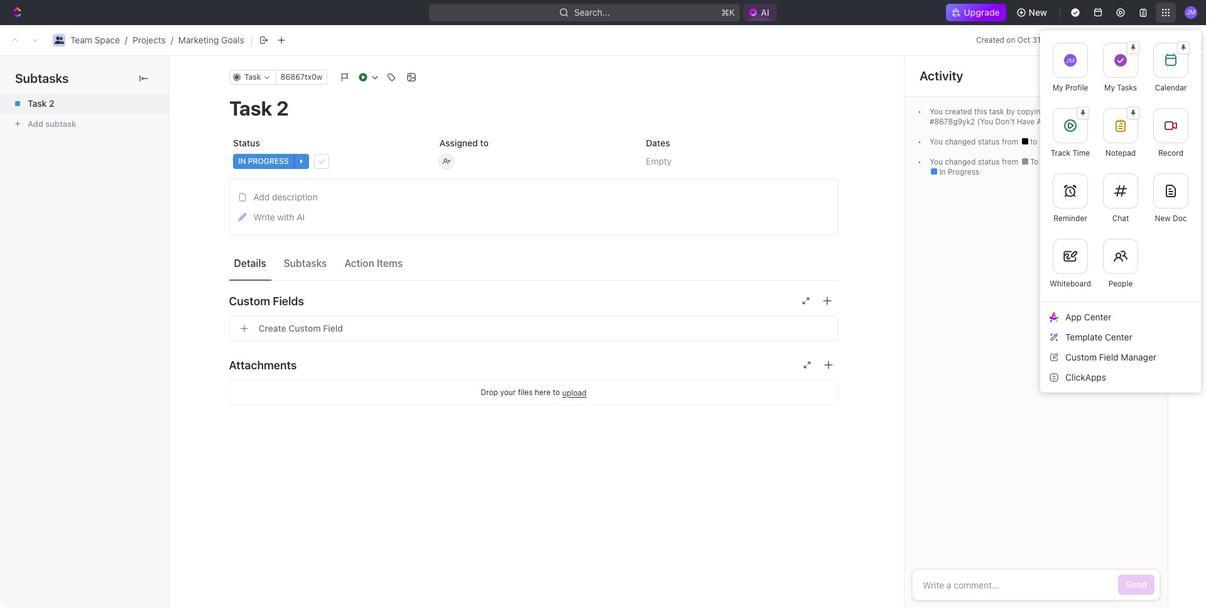 Task type: describe. For each thing, give the bounding box(es) containing it.
clickapps
[[1066, 372, 1107, 383]]

my tasks
[[1105, 83, 1138, 92]]

projects link
[[133, 35, 166, 45]]

team space link
[[70, 35, 120, 45]]

record
[[1159, 148, 1184, 158]]

changed for in progress
[[945, 157, 976, 167]]

custom for custom field manager
[[1066, 352, 1097, 363]]

dashboards inside sidebar navigation
[[30, 129, 80, 140]]

oct 31 at 10:54 am for changed status from
[[1083, 137, 1150, 146]]

2 dashboard link from the left
[[870, 102, 1186, 122]]

marketing goals link
[[178, 35, 244, 45]]

send button
[[1119, 575, 1155, 595]]

don't
[[996, 117, 1015, 126]]

on
[[1007, 35, 1016, 45]]

upload
[[563, 388, 587, 397]]

items
[[377, 257, 403, 269]]

write with ai button
[[233, 207, 834, 227]]

0 vertical spatial jm
[[1066, 57, 1075, 64]]

open
[[1047, 137, 1069, 146]]

‎task 2
[[28, 98, 54, 109]]

center for app center
[[1085, 312, 1112, 322]]

search dashboards
[[1026, 35, 1108, 45]]

am for changed status from
[[1139, 137, 1150, 146]]

am for created this task by copying
[[1139, 107, 1150, 116]]

custom for custom fields
[[229, 294, 270, 308]]

jm inside the jeremy miller, , element
[[1082, 248, 1093, 257]]

app center button
[[1046, 307, 1197, 327]]

created
[[945, 107, 972, 116]]

updated
[[894, 227, 924, 236]]

status
[[233, 138, 260, 148]]

date updated
[[875, 227, 924, 236]]

calendar button
[[1146, 35, 1197, 101]]

1 dashboard link from the left
[[186, 102, 502, 122]]

drop
[[481, 388, 498, 397]]

inbox link
[[5, 82, 155, 102]]

pm
[[1139, 157, 1150, 167]]

(you
[[978, 117, 994, 126]]

assigned to
[[439, 138, 488, 148]]

have
[[1017, 117, 1035, 126]]

new for new doc
[[1155, 214, 1171, 223]]

to up to do
[[1031, 137, 1040, 146]]

dashboard for 1st dashboard link from right
[[893, 106, 937, 117]]

31 for created this task by copying
[[1098, 107, 1106, 116]]

subtasks inside button
[[284, 257, 327, 269]]

my tasks button
[[1096, 35, 1146, 101]]

home
[[30, 65, 54, 76]]

manager
[[1121, 352, 1157, 363]]

2 vertical spatial at
[[1112, 157, 1119, 167]]

my dashboards
[[215, 202, 280, 213]]

team
[[70, 35, 92, 45]]

nov 21
[[875, 247, 903, 258]]

activity inside task sidebar content section
[[920, 68, 964, 83]]

dates
[[646, 138, 670, 148]]

1 cell from the left
[[968, 241, 1069, 264]]

my dashboards button
[[212, 196, 283, 221]]

me
[[930, 86, 944, 97]]

my for my profile
[[1053, 83, 1064, 92]]

center for template center
[[1105, 332, 1133, 342]]

from for in progress
[[1002, 157, 1019, 167]]

progress
[[948, 167, 980, 177]]

record button
[[1146, 101, 1197, 166]]

notepad button
[[1096, 101, 1146, 166]]

to right do
[[1053, 157, 1060, 167]]

reminder button
[[1046, 166, 1096, 231]]

upload button
[[563, 388, 587, 397]]

notepad
[[1106, 148, 1136, 158]]

search
[[1026, 35, 1055, 45]]

app
[[1066, 312, 1082, 322]]

1 vertical spatial field
[[1100, 352, 1119, 363]]

from for open
[[1002, 137, 1019, 146]]

created for created by me
[[875, 86, 913, 97]]

changed status from for open
[[943, 137, 1021, 146]]

attachments button
[[229, 350, 839, 380]]

new for new
[[1029, 7, 1048, 18]]

upgrade
[[964, 7, 1000, 18]]

new doc button
[[1146, 166, 1197, 231]]

jeremy miller, , element
[[1080, 245, 1095, 260]]

10:54 for changed status from
[[1117, 137, 1137, 146]]

dashboards inside button
[[1058, 35, 1108, 45]]

oct for changed status from
[[1083, 137, 1096, 146]]

pencil image
[[238, 213, 246, 222]]

description
[[272, 192, 318, 202]]

space
[[95, 35, 120, 45]]

details
[[234, 257, 266, 269]]

dashboards inside button
[[230, 202, 280, 213]]

Search by name... text field
[[992, 197, 1184, 216]]

in
[[940, 167, 946, 177]]

date updated row
[[175, 221, 1191, 242]]

goals
[[221, 35, 244, 45]]

tasks
[[1118, 83, 1138, 92]]

31 for changed status from
[[1098, 137, 1106, 146]]

4:15
[[1121, 157, 1137, 167]]

date updated button
[[868, 222, 942, 241]]

0 vertical spatial 31
[[1033, 35, 1041, 45]]

0 vertical spatial by
[[916, 86, 927, 97]]

assigned
[[439, 138, 478, 148]]

dashboard up calendar
[[1149, 35, 1194, 45]]

send
[[1126, 579, 1147, 590]]

track time button
[[1046, 101, 1096, 166]]

Edit task name text field
[[229, 96, 839, 120]]

custom fields
[[229, 294, 304, 308]]

your
[[500, 388, 516, 397]]

yesterday at 4:15 pm
[[1075, 157, 1150, 167]]

share
[[1054, 35, 1078, 45]]

chat
[[1113, 214, 1129, 223]]

status for open
[[978, 137, 1000, 146]]

new button
[[1012, 3, 1055, 23]]

0 vertical spatial subtasks
[[15, 71, 69, 85]]

dashboard for dashboard button underneath pencil icon
[[205, 247, 250, 258]]

status for in progress
[[978, 157, 1000, 167]]

inbox
[[30, 87, 52, 97]]

attachments
[[229, 359, 297, 372]]

new dashboard
[[1128, 35, 1194, 45]]

2 cell from the left
[[1169, 241, 1191, 264]]



Task type: vqa. For each thing, say whether or not it's contained in the screenshot.
SHOW related to Show more
no



Task type: locate. For each thing, give the bounding box(es) containing it.
activity up record button
[[1176, 86, 1200, 94]]

new up the search
[[1029, 7, 1048, 18]]

3 you from the top
[[930, 157, 943, 167]]

subtasks up the fields
[[284, 257, 327, 269]]

changed status from down (you
[[943, 137, 1021, 146]]

my for my tasks
[[1105, 83, 1115, 92]]

custom down the fields
[[289, 323, 321, 334]]

add
[[254, 192, 270, 202]]

dashboards right the search
[[1058, 35, 1108, 45]]

subtasks up inbox
[[15, 71, 69, 85]]

field
[[323, 323, 343, 334], [1100, 352, 1119, 363]]

by
[[916, 86, 927, 97], [1007, 107, 1015, 116]]

to do
[[1028, 157, 1053, 167]]

1 vertical spatial am
[[1139, 137, 1150, 146]]

created by me
[[875, 86, 944, 97]]

changed status from up "progress" at the right top
[[943, 157, 1021, 167]]

you up the #8678g9yk2
[[930, 107, 943, 116]]

1 horizontal spatial jm
[[1082, 248, 1093, 257]]

oct up time
[[1083, 137, 1096, 146]]

2 / from the left
[[171, 35, 173, 45]]

ai
[[297, 212, 305, 222]]

0 horizontal spatial field
[[323, 323, 343, 334]]

10:54 up notepad
[[1117, 137, 1137, 146]]

task sidebar content section
[[904, 56, 1168, 608]]

whiteboard button
[[1046, 231, 1096, 297]]

1 horizontal spatial /
[[171, 35, 173, 45]]

to right assigned
[[480, 138, 488, 148]]

1 horizontal spatial my
[[1053, 83, 1064, 92]]

0 horizontal spatial subtasks
[[15, 71, 69, 85]]

1 vertical spatial jm
[[1082, 248, 1093, 257]]

2 vertical spatial you
[[930, 157, 943, 167]]

custom inside dropdown button
[[229, 294, 270, 308]]

table containing dashboard
[[175, 221, 1191, 265]]

2 status from the top
[[978, 157, 1000, 167]]

you up the in at right top
[[930, 157, 943, 167]]

row containing dashboard
[[175, 240, 1191, 265]]

2 vertical spatial custom
[[1066, 352, 1097, 363]]

changed for open
[[945, 137, 976, 146]]

1 vertical spatial status
[[978, 157, 1000, 167]]

my for my dashboards
[[215, 202, 228, 213]]

you down the #8678g9yk2
[[930, 137, 943, 146]]

1 vertical spatial 10:54
[[1117, 137, 1137, 146]]

do
[[1041, 157, 1051, 167]]

dashboard button down pencil icon
[[191, 240, 270, 265]]

reminder
[[1054, 214, 1088, 223]]

tab list containing my dashboards
[[190, 196, 422, 221]]

⌘k
[[722, 7, 735, 18]]

changed up in progress
[[945, 157, 976, 167]]

write with ai
[[254, 212, 305, 222]]

dashboard up the status
[[209, 106, 253, 117]]

template center button
[[1046, 327, 1197, 348]]

field right create
[[323, 323, 343, 334]]

track time
[[1051, 148, 1090, 158]]

team space / projects / marketing goals |
[[70, 34, 253, 46]]

0 vertical spatial at
[[1108, 107, 1115, 116]]

0 vertical spatial changed status from
[[943, 137, 1021, 146]]

dashboards link
[[5, 125, 155, 145]]

31 down my tasks
[[1098, 107, 1106, 116]]

2 from from the top
[[1002, 157, 1019, 167]]

from
[[1002, 137, 1019, 146], [1002, 157, 1019, 167]]

jm button
[[1076, 241, 1099, 264]]

86867tx0w button
[[275, 70, 327, 85]]

to inside drop your files here to upload
[[553, 388, 560, 397]]

1 horizontal spatial by
[[1007, 107, 1015, 116]]

table
[[175, 221, 1191, 265]]

1 vertical spatial 31
[[1098, 107, 1106, 116]]

action items
[[345, 257, 403, 269]]

drop your files here to upload
[[481, 388, 587, 397]]

1 vertical spatial oct 31 at 10:54 am
[[1083, 137, 1150, 146]]

1 changed status from from the top
[[943, 137, 1021, 146]]

1 / from the left
[[125, 35, 128, 45]]

to
[[1031, 137, 1040, 146], [480, 138, 488, 148], [1031, 157, 1039, 167], [1053, 157, 1060, 167], [553, 388, 560, 397]]

created on oct 31
[[977, 35, 1041, 45]]

new for new dashboard
[[1128, 35, 1146, 45]]

copying
[[1017, 107, 1046, 116]]

1 status from the top
[[978, 137, 1000, 146]]

0 vertical spatial am
[[1139, 107, 1150, 116]]

subtasks
[[15, 71, 69, 85], [284, 257, 327, 269]]

search dashboards button
[[1009, 30, 1115, 50]]

center down app center button at the right
[[1105, 332, 1133, 342]]

my left tasks
[[1105, 83, 1115, 92]]

my profile
[[1053, 83, 1089, 92]]

1 vertical spatial subtasks
[[284, 257, 327, 269]]

0 horizontal spatial dashboard link
[[186, 102, 502, 122]]

2 10:54 from the top
[[1117, 137, 1137, 146]]

2 vertical spatial new
[[1155, 214, 1171, 223]]

jm down share button
[[1066, 57, 1075, 64]]

you
[[930, 107, 943, 116], [930, 137, 943, 146], [930, 157, 943, 167]]

0 vertical spatial field
[[323, 323, 343, 334]]

custom down the template
[[1066, 352, 1097, 363]]

1 vertical spatial activity
[[1176, 86, 1200, 94]]

create custom field
[[259, 323, 343, 334]]

at down my tasks
[[1108, 107, 1115, 116]]

my left write at left top
[[215, 202, 228, 213]]

template center
[[1066, 332, 1133, 342]]

status up "progress" at the right top
[[978, 157, 1000, 167]]

2 vertical spatial 31
[[1098, 137, 1106, 146]]

cell
[[968, 241, 1069, 264], [1169, 241, 1191, 264]]

1 vertical spatial you
[[930, 137, 943, 146]]

1 am from the top
[[1139, 107, 1150, 116]]

1 horizontal spatial activity
[[1176, 86, 1200, 94]]

2 oct 31 at 10:54 am from the top
[[1083, 137, 1150, 146]]

0 horizontal spatial new
[[1029, 7, 1048, 18]]

1 vertical spatial custom
[[289, 323, 321, 334]]

dashboard down pencil icon
[[205, 247, 250, 258]]

action
[[345, 257, 374, 269]]

1 horizontal spatial cell
[[1169, 241, 1191, 264]]

2 you from the top
[[930, 137, 943, 146]]

people button
[[1096, 231, 1146, 297]]

dashboard inside row
[[205, 247, 250, 258]]

am
[[1139, 107, 1150, 116], [1139, 137, 1150, 146]]

jm
[[1066, 57, 1075, 64], [1082, 248, 1093, 257]]

created for created on oct 31
[[977, 35, 1005, 45]]

custom field manager button
[[1046, 348, 1197, 368]]

1 horizontal spatial field
[[1100, 352, 1119, 363]]

#8678g9yk2
[[930, 117, 975, 126]]

at for created this task by copying
[[1108, 107, 1115, 116]]

0 vertical spatial oct
[[1018, 35, 1031, 45]]

1 vertical spatial by
[[1007, 107, 1015, 116]]

nov 21 cell
[[868, 241, 968, 264]]

/ right space
[[125, 35, 128, 45]]

my
[[1053, 83, 1064, 92], [1105, 83, 1115, 92], [215, 202, 228, 213]]

at left 4:15
[[1112, 157, 1119, 167]]

1 oct 31 at 10:54 am from the top
[[1083, 107, 1150, 116]]

0 horizontal spatial created
[[875, 86, 913, 97]]

2 changed status from from the top
[[943, 157, 1021, 167]]

1 vertical spatial created
[[875, 86, 913, 97]]

activity inside "task sidebar navigation" tab list
[[1176, 86, 1200, 94]]

31 right 'on'
[[1033, 35, 1041, 45]]

10:54 for created this task by copying
[[1117, 107, 1137, 116]]

status down (you
[[978, 137, 1000, 146]]

activity up me
[[920, 68, 964, 83]]

center inside 'button'
[[1105, 332, 1133, 342]]

action items button
[[340, 251, 408, 275]]

oct 31 at 10:54 am for created this task by copying
[[1083, 107, 1150, 116]]

oct 31 at 10:54 am up notepad
[[1083, 137, 1150, 146]]

from down don't
[[1002, 137, 1019, 146]]

2 horizontal spatial new
[[1155, 214, 1171, 223]]

this
[[975, 107, 988, 116]]

1 horizontal spatial new
[[1128, 35, 1146, 45]]

docs
[[30, 108, 51, 119]]

changed status from for in progress
[[943, 157, 1021, 167]]

user group image
[[54, 36, 64, 44]]

at for changed status from
[[1108, 137, 1115, 146]]

2 horizontal spatial my
[[1105, 83, 1115, 92]]

31
[[1033, 35, 1041, 45], [1098, 107, 1106, 116], [1098, 137, 1106, 146]]

0 vertical spatial center
[[1085, 312, 1112, 322]]

shared
[[292, 202, 321, 213]]

1 vertical spatial from
[[1002, 157, 1019, 167]]

new doc
[[1155, 214, 1187, 223]]

you inside you created this task by copying #8678g9yk2 (you don't have access)
[[930, 107, 943, 116]]

oct right 'on'
[[1018, 35, 1031, 45]]

10:54
[[1117, 107, 1137, 116], [1117, 137, 1137, 146]]

doc
[[1173, 214, 1187, 223]]

changed down the #8678g9yk2
[[945, 137, 976, 146]]

from left to do
[[1002, 157, 1019, 167]]

1 from from the top
[[1002, 137, 1019, 146]]

0 vertical spatial custom
[[229, 294, 270, 308]]

calendar
[[1155, 83, 1187, 92]]

jm left the people button
[[1082, 248, 1093, 257]]

here
[[535, 388, 551, 397]]

center inside button
[[1085, 312, 1112, 322]]

field down template center
[[1100, 352, 1119, 363]]

chat button
[[1096, 166, 1146, 231]]

/
[[125, 35, 128, 45], [171, 35, 173, 45]]

custom up create
[[229, 294, 270, 308]]

0 horizontal spatial custom
[[229, 294, 270, 308]]

1 vertical spatial center
[[1105, 332, 1133, 342]]

by left me
[[916, 86, 927, 97]]

0 vertical spatial changed
[[945, 137, 976, 146]]

yesterday
[[1075, 157, 1110, 167]]

dashboards
[[183, 35, 232, 45], [1058, 35, 1108, 45], [30, 129, 80, 140], [230, 202, 280, 213]]

dashboard link
[[186, 102, 502, 122], [870, 102, 1186, 122]]

dashboards down docs
[[30, 129, 80, 140]]

my left profile at the top of the page
[[1053, 83, 1064, 92]]

1 10:54 from the top
[[1117, 107, 1137, 116]]

0 horizontal spatial activity
[[920, 68, 964, 83]]

cell up whiteboard
[[968, 241, 1069, 264]]

create custom field button
[[229, 316, 839, 341]]

86867tx0w
[[280, 72, 322, 82]]

details button
[[229, 251, 271, 275]]

sidebar navigation
[[0, 25, 160, 608]]

2 vertical spatial oct
[[1083, 137, 1096, 146]]

2 am from the top
[[1139, 137, 1150, 146]]

write
[[254, 212, 275, 222]]

profile
[[1066, 83, 1089, 92]]

1 horizontal spatial created
[[977, 35, 1005, 45]]

tab list
[[190, 196, 422, 221]]

custom field manager
[[1066, 352, 1157, 363]]

new inside button
[[1128, 35, 1146, 45]]

0 vertical spatial activity
[[920, 68, 964, 83]]

to left do
[[1031, 157, 1039, 167]]

0 vertical spatial oct 31 at 10:54 am
[[1083, 107, 1150, 116]]

1 horizontal spatial dashboard link
[[870, 102, 1186, 122]]

at up notepad
[[1108, 137, 1115, 146]]

row
[[175, 240, 1191, 265]]

task
[[990, 107, 1005, 116]]

dashboards left |
[[183, 35, 232, 45]]

share button
[[1046, 30, 1085, 50]]

created left 'on'
[[977, 35, 1005, 45]]

1 changed from the top
[[945, 137, 976, 146]]

1 horizontal spatial subtasks
[[284, 257, 327, 269]]

1 vertical spatial new
[[1128, 35, 1146, 45]]

new up tasks
[[1128, 35, 1146, 45]]

center up template center
[[1085, 312, 1112, 322]]

1 vertical spatial oct
[[1083, 107, 1096, 116]]

0 vertical spatial new
[[1029, 7, 1048, 18]]

31 up the yesterday
[[1098, 137, 1106, 146]]

dashboard
[[1149, 35, 1194, 45], [209, 106, 253, 117], [893, 106, 937, 117], [205, 247, 250, 258]]

search...
[[575, 7, 610, 18]]

0 vertical spatial you
[[930, 107, 943, 116]]

dashboards down add
[[230, 202, 280, 213]]

1 vertical spatial changed status from
[[943, 157, 1021, 167]]

0 horizontal spatial my
[[215, 202, 228, 213]]

10:54 down tasks
[[1117, 107, 1137, 116]]

cell down doc
[[1169, 241, 1191, 264]]

0 vertical spatial from
[[1002, 137, 1019, 146]]

0 horizontal spatial /
[[125, 35, 128, 45]]

you for open
[[930, 137, 943, 146]]

with
[[277, 212, 294, 222]]

dashboard button down write with ai button at the top of page
[[191, 240, 860, 265]]

2 changed from the top
[[945, 157, 976, 167]]

task sidebar navigation tab list
[[1174, 63, 1202, 137]]

by up don't
[[1007, 107, 1015, 116]]

1 you from the top
[[930, 107, 943, 116]]

0 horizontal spatial by
[[916, 86, 927, 97]]

nov
[[875, 247, 891, 258]]

docs link
[[5, 104, 155, 124]]

1 vertical spatial changed
[[945, 157, 976, 167]]

0 horizontal spatial cell
[[968, 241, 1069, 264]]

0 vertical spatial 10:54
[[1117, 107, 1137, 116]]

/ right projects link
[[171, 35, 173, 45]]

‎task
[[28, 98, 47, 109]]

dashboard for first dashboard link
[[209, 106, 253, 117]]

whiteboard
[[1050, 279, 1091, 288]]

0 vertical spatial created
[[977, 35, 1005, 45]]

new left doc
[[1155, 214, 1171, 223]]

0 horizontal spatial jm
[[1066, 57, 1075, 64]]

center
[[1085, 312, 1112, 322], [1105, 332, 1133, 342]]

1 vertical spatial at
[[1108, 137, 1115, 146]]

files
[[518, 388, 533, 397]]

2 horizontal spatial custom
[[1066, 352, 1097, 363]]

created left me
[[875, 86, 913, 97]]

dashboard down the created by me on the top
[[893, 106, 937, 117]]

you for in progress
[[930, 157, 943, 167]]

people
[[1109, 279, 1133, 288]]

by inside you created this task by copying #8678g9yk2 (you don't have access)
[[1007, 107, 1015, 116]]

oct down profile at the top of the page
[[1083, 107, 1096, 116]]

0 vertical spatial status
[[978, 137, 1000, 146]]

template
[[1066, 332, 1103, 342]]

to right here on the bottom of page
[[553, 388, 560, 397]]

oct for created this task by copying
[[1083, 107, 1096, 116]]

oct 31 at 10:54 am down my tasks
[[1083, 107, 1150, 116]]

in progress
[[938, 167, 980, 177]]

1 horizontal spatial custom
[[289, 323, 321, 334]]



